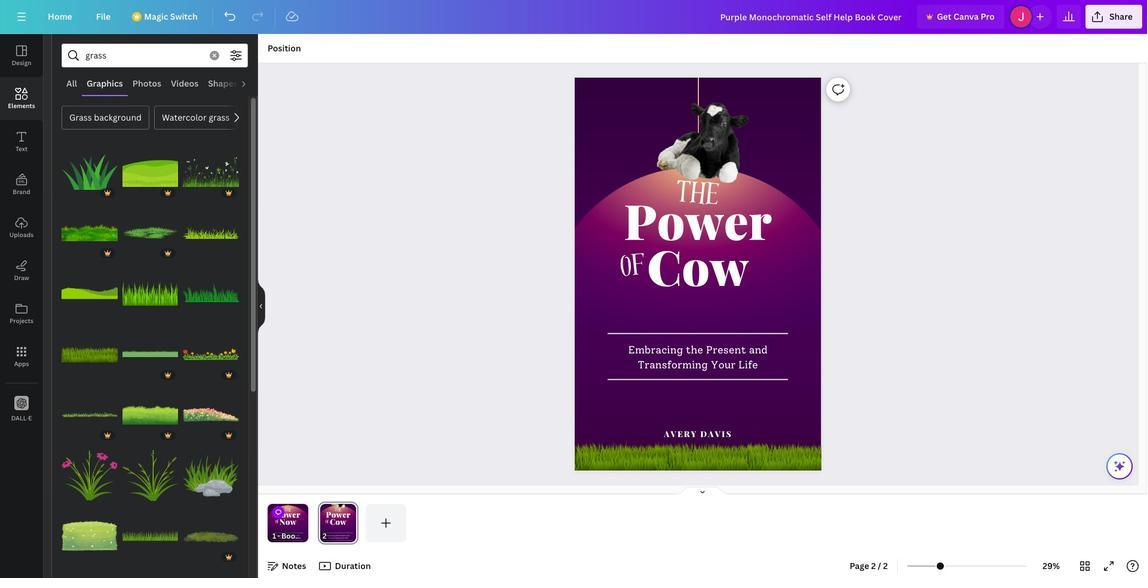 Task type: vqa. For each thing, say whether or not it's contained in the screenshot.
of
yes



Task type: describe. For each thing, give the bounding box(es) containing it.
power for cow
[[624, 188, 772, 253]]

Search elements search field
[[85, 44, 203, 67]]

file button
[[86, 5, 120, 29]]

page 2 image
[[318, 504, 358, 542]]

hide pages image
[[674, 486, 731, 496]]

green grass meadow image
[[183, 144, 239, 200]]

hide image
[[257, 277, 265, 335]]

home link
[[38, 5, 82, 29]]

graphics button
[[82, 72, 128, 95]]

1 vertical spatial grass watercolor illustration image
[[62, 508, 117, 564]]

all
[[66, 78, 77, 89]]

2 2 from the left
[[883, 560, 888, 572]]

1 2 from the left
[[871, 560, 876, 572]]

1 vertical spatial your
[[290, 537, 294, 539]]

elements
[[8, 102, 35, 110]]

illustration of grass image
[[122, 265, 178, 321]]

green grass image for green grass background image
[[62, 144, 117, 200]]

illustration of grass hill image
[[62, 265, 117, 321]]

now
[[279, 517, 296, 527]]

all button
[[62, 72, 82, 95]]

uploads
[[9, 231, 34, 239]]

grass texture image
[[62, 387, 117, 443]]

elements button
[[0, 77, 43, 120]]

page 2 / 2
[[850, 560, 888, 572]]

brand button
[[0, 163, 43, 206]]

audio button
[[242, 72, 276, 95]]

0 vertical spatial and
[[749, 344, 768, 357]]

switch
[[170, 11, 198, 22]]

position button
[[263, 39, 306, 58]]

1 horizontal spatial life
[[739, 359, 758, 371]]

projects button
[[0, 292, 43, 335]]

shapes button
[[203, 72, 242, 95]]

grass image
[[122, 205, 178, 261]]

watercolor grass button
[[154, 106, 237, 130]]

watercolor grass
[[162, 112, 230, 123]]

0 vertical spatial embracing the present and transforming your life
[[628, 344, 768, 371]]

Page title text field
[[332, 531, 337, 542]]

grass image
[[183, 326, 239, 382]]

grass vector image
[[122, 326, 178, 382]]

grass
[[69, 112, 92, 123]]

apps
[[14, 360, 29, 368]]

notes button
[[263, 557, 311, 576]]

power cow
[[624, 188, 772, 298]]

duration button
[[316, 557, 376, 576]]

brand
[[13, 188, 30, 196]]

audio
[[247, 78, 271, 89]]

0 vertical spatial embracing
[[628, 344, 683, 357]]

avery davis
[[664, 428, 732, 439]]

page
[[850, 560, 869, 572]]

grass
[[209, 112, 230, 123]]

get
[[937, 11, 951, 22]]

vector image image
[[62, 326, 117, 382]]

/
[[878, 560, 881, 572]]

main menu bar
[[0, 0, 1147, 34]]

get canva pro
[[937, 11, 995, 22]]

pro
[[981, 11, 995, 22]]

1 horizontal spatial your
[[711, 359, 736, 371]]

the inside "of the"
[[284, 506, 292, 515]]

projects
[[10, 317, 33, 325]]

shapes
[[208, 78, 238, 89]]

magic
[[144, 11, 168, 22]]

grass with blooming flowers image
[[62, 448, 117, 504]]

grass background button
[[62, 106, 149, 130]]

29%
[[1043, 560, 1060, 572]]

get canva pro button
[[917, 5, 1004, 29]]

1 horizontal spatial transforming
[[638, 359, 708, 371]]



Task type: locate. For each thing, give the bounding box(es) containing it.
0 horizontal spatial grass watercolor illustration image
[[62, 508, 117, 564]]

canva assistant image
[[1112, 459, 1127, 474]]

davis
[[700, 428, 732, 439]]

grass abstract background stain image
[[183, 508, 239, 564]]

0 horizontal spatial life
[[295, 537, 298, 539]]

transforming
[[638, 359, 708, 371], [278, 537, 290, 539]]

the
[[674, 170, 721, 223], [686, 344, 703, 357], [284, 506, 292, 515], [286, 535, 289, 537]]

avery
[[664, 428, 698, 439]]

duration
[[335, 560, 371, 572]]

magic switch button
[[125, 5, 207, 29]]

1 vertical spatial present
[[289, 535, 296, 537]]

1 vertical spatial power
[[276, 509, 300, 520]]

0 vertical spatial your
[[711, 359, 736, 371]]

grass watercolor illustration image
[[183, 387, 239, 443], [62, 508, 117, 564]]

1 horizontal spatial embracing the present and transforming your life
[[628, 344, 768, 371]]

1 vertical spatial embracing
[[276, 535, 286, 537]]

and
[[749, 344, 768, 357], [296, 535, 299, 537]]

side panel tab list
[[0, 34, 43, 431]]

embracing the present and transforming your life
[[628, 344, 768, 371], [276, 535, 299, 539]]

file
[[96, 11, 111, 22]]

illustration of grass image for grass with rocks image
[[122, 448, 178, 504]]

green grass image
[[62, 144, 117, 200], [62, 205, 117, 261]]

0 horizontal spatial transforming
[[278, 537, 290, 539]]

grass with rocks image
[[183, 448, 239, 504]]

power
[[624, 188, 772, 253], [276, 509, 300, 520]]

1 vertical spatial transforming
[[278, 537, 290, 539]]

share
[[1109, 11, 1133, 22]]

background
[[94, 112, 142, 123]]

2 left /
[[871, 560, 876, 572]]

text
[[15, 145, 28, 153]]

grass flat icon image
[[183, 265, 239, 321]]

grass watercolor illustration image
[[122, 387, 178, 443]]

Design title text field
[[711, 5, 912, 29]]

0 vertical spatial of
[[619, 243, 648, 295]]

present
[[706, 344, 746, 357], [289, 535, 296, 537]]

design
[[12, 59, 31, 67]]

of
[[619, 243, 648, 295], [275, 518, 280, 527]]

1 horizontal spatial power
[[624, 188, 772, 253]]

group
[[62, 144, 117, 200], [122, 144, 178, 200], [183, 144, 239, 200], [62, 198, 117, 261], [122, 198, 178, 261], [183, 198, 239, 261], [62, 265, 117, 321], [122, 265, 178, 321], [183, 265, 239, 321], [62, 326, 117, 382], [122, 326, 178, 382], [183, 326, 239, 382], [122, 380, 178, 443], [183, 380, 239, 443], [62, 387, 117, 443], [62, 440, 117, 504], [122, 440, 178, 504], [183, 440, 239, 504], [62, 501, 117, 564], [122, 501, 178, 564], [183, 508, 239, 564], [222, 562, 237, 576]]

draw button
[[0, 249, 43, 292]]

videos
[[171, 78, 198, 89]]

1 green grass image from the top
[[62, 144, 117, 200]]

grass background
[[69, 112, 142, 123]]

magic switch
[[144, 11, 198, 22]]

videos button
[[166, 72, 203, 95]]

uploads button
[[0, 206, 43, 249]]

graphics
[[87, 78, 123, 89]]

2 vertical spatial illustration of grass image
[[122, 508, 178, 564]]

photos button
[[128, 72, 166, 95]]

0 vertical spatial green grass image
[[62, 144, 117, 200]]

text button
[[0, 120, 43, 163]]

power for now
[[276, 509, 300, 520]]

your
[[711, 359, 736, 371], [290, 537, 294, 539]]

0 vertical spatial grass watercolor illustration image
[[183, 387, 239, 443]]

0 vertical spatial present
[[706, 344, 746, 357]]

1 vertical spatial life
[[295, 537, 298, 539]]

1 horizontal spatial embracing
[[628, 344, 683, 357]]

1 vertical spatial and
[[296, 535, 299, 537]]

home
[[48, 11, 72, 22]]

of for of the
[[275, 518, 280, 527]]

0 vertical spatial transforming
[[638, 359, 708, 371]]

0 horizontal spatial 2
[[871, 560, 876, 572]]

illustration of grass image
[[183, 205, 239, 261], [122, 448, 178, 504], [122, 508, 178, 564]]

1 horizontal spatial present
[[706, 344, 746, 357]]

1 vertical spatial illustration of grass image
[[122, 448, 178, 504]]

0 vertical spatial power
[[624, 188, 772, 253]]

draw
[[14, 274, 29, 282]]

photos
[[133, 78, 161, 89]]

0 horizontal spatial power
[[276, 509, 300, 520]]

dall·e
[[11, 414, 32, 422]]

0 horizontal spatial embracing the present and transforming your life
[[276, 535, 299, 539]]

notes
[[282, 560, 306, 572]]

1 horizontal spatial of
[[619, 243, 648, 295]]

apps button
[[0, 335, 43, 378]]

design button
[[0, 34, 43, 77]]

page 2 / 2 button
[[845, 557, 893, 576]]

cow
[[647, 233, 749, 298]]

29% button
[[1032, 557, 1071, 576]]

watercolor
[[162, 112, 207, 123]]

life
[[739, 359, 758, 371], [295, 537, 298, 539]]

2 green grass image from the top
[[62, 205, 117, 261]]

of for of
[[619, 243, 648, 295]]

2
[[871, 560, 876, 572], [883, 560, 888, 572]]

0 horizontal spatial present
[[289, 535, 296, 537]]

green grass image for grass image
[[62, 205, 117, 261]]

1 vertical spatial embracing the present and transforming your life
[[276, 535, 299, 539]]

1 horizontal spatial grass watercolor illustration image
[[183, 387, 239, 443]]

of the
[[275, 506, 292, 527]]

0 horizontal spatial and
[[296, 535, 299, 537]]

illustration of grass image for grass abstract background stain image
[[122, 508, 178, 564]]

share button
[[1085, 5, 1142, 29]]

green grass background image
[[122, 144, 178, 200]]

1 horizontal spatial 2
[[883, 560, 888, 572]]

power now
[[276, 509, 300, 527]]

position
[[268, 42, 301, 54]]

dall·e button
[[0, 388, 43, 431]]

1 horizontal spatial and
[[749, 344, 768, 357]]

1 vertical spatial of
[[275, 518, 280, 527]]

0 horizontal spatial embracing
[[276, 535, 286, 537]]

canva
[[953, 11, 979, 22]]

0 horizontal spatial your
[[290, 537, 294, 539]]

1 vertical spatial green grass image
[[62, 205, 117, 261]]

0 vertical spatial life
[[739, 359, 758, 371]]

0 horizontal spatial of
[[275, 518, 280, 527]]

2 right /
[[883, 560, 888, 572]]

of inside "of the"
[[275, 518, 280, 527]]

embracing
[[628, 344, 683, 357], [276, 535, 286, 537]]

0 vertical spatial illustration of grass image
[[183, 205, 239, 261]]



